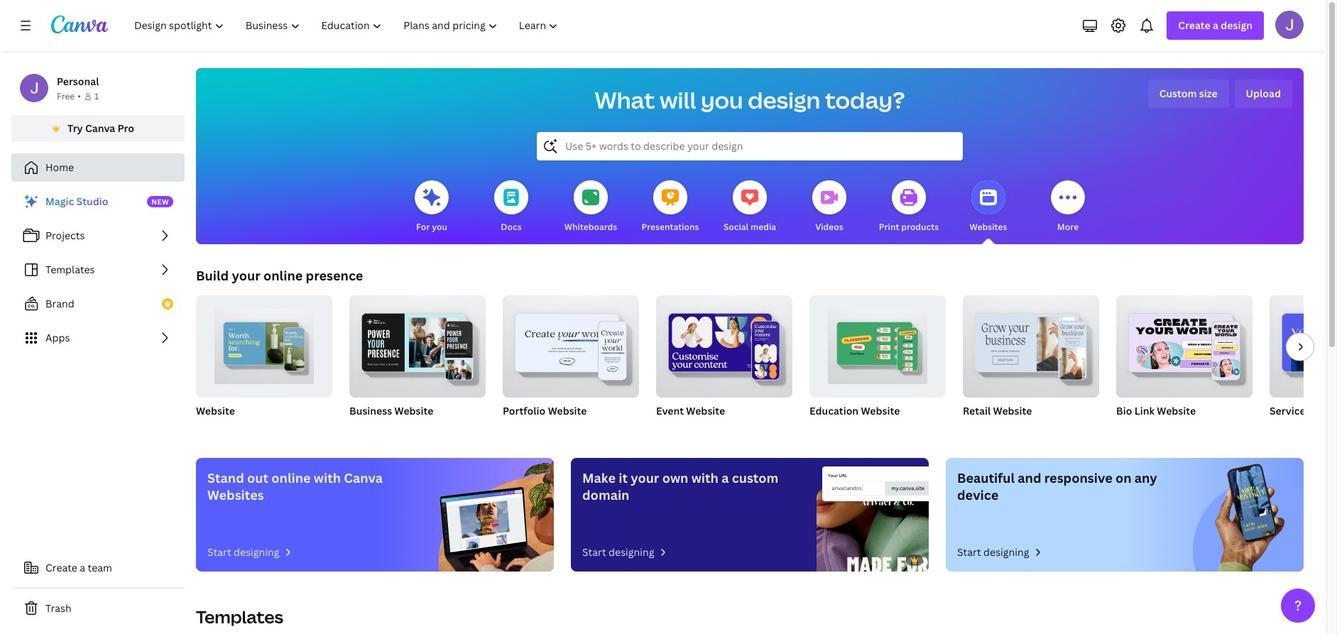 Task type: vqa. For each thing, say whether or not it's contained in the screenshot.
the must
no



Task type: locate. For each thing, give the bounding box(es) containing it.
3 designing from the left
[[984, 546, 1030, 559]]

1 vertical spatial online
[[272, 470, 311, 487]]

online inside the stand out online with canva websites
[[272, 470, 311, 487]]

a inside dropdown button
[[1213, 18, 1219, 32]]

and
[[1018, 470, 1042, 487]]

print products
[[879, 221, 939, 233]]

website right link
[[1157, 404, 1196, 418]]

canva right try
[[85, 121, 115, 135]]

website up stand
[[196, 404, 235, 418]]

1 horizontal spatial design
[[1221, 18, 1253, 32]]

•
[[78, 90, 81, 102]]

0 vertical spatial design
[[1221, 18, 1253, 32]]

out
[[247, 470, 269, 487]]

retail website group
[[963, 290, 1100, 436]]

0 horizontal spatial websites
[[207, 487, 264, 504]]

online for presence
[[264, 267, 303, 284]]

websit
[[1309, 404, 1338, 418]]

canva down business
[[344, 470, 383, 487]]

for you
[[416, 221, 447, 233]]

print products button
[[879, 170, 939, 244]]

link
[[1135, 404, 1155, 418]]

3 start from the left
[[958, 546, 982, 559]]

1 vertical spatial your
[[631, 470, 660, 487]]

your right build
[[232, 267, 261, 284]]

1 horizontal spatial websites
[[970, 221, 1008, 233]]

beautiful and responsive on any device
[[958, 470, 1158, 504]]

1 vertical spatial canva
[[344, 470, 383, 487]]

you inside button
[[432, 221, 447, 233]]

0 horizontal spatial design
[[748, 85, 821, 115]]

website right "education"
[[861, 404, 900, 418]]

brand link
[[11, 290, 185, 318]]

make
[[583, 470, 616, 487]]

1 horizontal spatial start designing
[[583, 546, 655, 559]]

beautiful
[[958, 470, 1015, 487]]

0 horizontal spatial templates
[[45, 263, 95, 276]]

website
[[196, 404, 235, 418], [395, 404, 434, 418], [548, 404, 587, 418], [686, 404, 725, 418], [861, 404, 900, 418], [994, 404, 1032, 418], [1157, 404, 1196, 418]]

try canva pro button
[[11, 115, 185, 142]]

1 horizontal spatial canva
[[344, 470, 383, 487]]

design left jacob simon "icon"
[[1221, 18, 1253, 32]]

group for business website
[[350, 290, 486, 398]]

whiteboards button
[[565, 170, 618, 244]]

0 horizontal spatial start
[[207, 546, 231, 559]]

1 horizontal spatial your
[[631, 470, 660, 487]]

0 horizontal spatial a
[[80, 561, 85, 575]]

0 horizontal spatial start designing
[[207, 546, 279, 559]]

2 horizontal spatial start
[[958, 546, 982, 559]]

website for retail website
[[994, 404, 1032, 418]]

own
[[663, 470, 689, 487]]

your right it
[[631, 470, 660, 487]]

list containing magic studio
[[11, 188, 185, 352]]

2 horizontal spatial a
[[1213, 18, 1219, 32]]

device
[[958, 487, 999, 504]]

5 website from the left
[[861, 404, 900, 418]]

social media
[[724, 221, 777, 233]]

create up custom size
[[1179, 18, 1211, 32]]

7 website from the left
[[1157, 404, 1196, 418]]

websites button
[[970, 170, 1008, 244]]

build your online presence
[[196, 267, 363, 284]]

0 horizontal spatial you
[[432, 221, 447, 233]]

0 vertical spatial websites
[[970, 221, 1008, 233]]

a left team
[[80, 561, 85, 575]]

event
[[656, 404, 684, 418]]

for you button
[[415, 170, 449, 244]]

website inside "group"
[[548, 404, 587, 418]]

2 start from the left
[[583, 546, 606, 559]]

you right will
[[701, 85, 744, 115]]

design up search search field
[[748, 85, 821, 115]]

website for business website
[[395, 404, 434, 418]]

online
[[264, 267, 303, 284], [272, 470, 311, 487]]

Search search field
[[565, 133, 935, 160]]

on
[[1116, 470, 1132, 487]]

website right portfolio
[[548, 404, 587, 418]]

templates link
[[11, 256, 185, 284]]

custom
[[732, 470, 779, 487]]

0 horizontal spatial your
[[232, 267, 261, 284]]

1 start designing from the left
[[207, 546, 279, 559]]

you right for
[[432, 221, 447, 233]]

1 horizontal spatial designing
[[609, 546, 655, 559]]

create a design
[[1179, 18, 1253, 32]]

with right out
[[314, 470, 341, 487]]

website for event website
[[686, 404, 725, 418]]

design inside dropdown button
[[1221, 18, 1253, 32]]

a inside make it your own with a custom domain
[[722, 470, 729, 487]]

2 designing from the left
[[609, 546, 655, 559]]

business website group
[[350, 290, 486, 436]]

you
[[701, 85, 744, 115], [432, 221, 447, 233]]

list
[[11, 188, 185, 352]]

a inside "button"
[[80, 561, 85, 575]]

1 vertical spatial you
[[432, 221, 447, 233]]

create left team
[[45, 561, 77, 575]]

0 vertical spatial canva
[[85, 121, 115, 135]]

websites
[[970, 221, 1008, 233], [207, 487, 264, 504]]

group for portfolio website
[[503, 290, 639, 398]]

0 horizontal spatial canva
[[85, 121, 115, 135]]

create a team button
[[11, 554, 185, 583]]

stand out online with canva websites
[[207, 470, 383, 504]]

create inside "button"
[[45, 561, 77, 575]]

templates
[[45, 263, 95, 276], [196, 605, 283, 629]]

start for make it your own with a custom domain
[[583, 546, 606, 559]]

create
[[1179, 18, 1211, 32], [45, 561, 77, 575]]

jacob simon image
[[1276, 11, 1304, 39]]

website inside group
[[395, 404, 434, 418]]

group for website
[[196, 290, 332, 398]]

1 designing from the left
[[234, 546, 279, 559]]

canva inside the stand out online with canva websites
[[344, 470, 383, 487]]

canva
[[85, 121, 115, 135], [344, 470, 383, 487]]

more button
[[1051, 170, 1085, 244]]

0 vertical spatial your
[[232, 267, 261, 284]]

3 start designing from the left
[[958, 546, 1030, 559]]

0 horizontal spatial create
[[45, 561, 77, 575]]

0 horizontal spatial designing
[[234, 546, 279, 559]]

designing for out
[[234, 546, 279, 559]]

top level navigation element
[[125, 11, 571, 40]]

your
[[232, 267, 261, 284], [631, 470, 660, 487]]

today?
[[825, 85, 905, 115]]

custom size button
[[1148, 80, 1229, 108]]

create inside dropdown button
[[1179, 18, 1211, 32]]

None search field
[[537, 132, 963, 161]]

1 start from the left
[[207, 546, 231, 559]]

online right out
[[272, 470, 311, 487]]

with
[[314, 470, 341, 487], [692, 470, 719, 487]]

group for event website
[[656, 290, 793, 398]]

1 vertical spatial websites
[[207, 487, 264, 504]]

start designing for stand out online with canva websites
[[207, 546, 279, 559]]

2 horizontal spatial start designing
[[958, 546, 1030, 559]]

with right the own
[[692, 470, 719, 487]]

create a team
[[45, 561, 112, 575]]

website group
[[196, 290, 332, 436]]

group
[[196, 290, 332, 398], [350, 290, 486, 398], [503, 290, 639, 398], [656, 290, 793, 398], [810, 290, 946, 398], [963, 290, 1100, 398], [1117, 290, 1253, 398], [1270, 296, 1338, 398]]

education
[[810, 404, 859, 418]]

website right retail
[[994, 404, 1032, 418]]

1 vertical spatial create
[[45, 561, 77, 575]]

a up size
[[1213, 18, 1219, 32]]

design
[[1221, 18, 1253, 32], [748, 85, 821, 115]]

2 vertical spatial a
[[80, 561, 85, 575]]

projects link
[[11, 222, 185, 250]]

with inside make it your own with a custom domain
[[692, 470, 719, 487]]

start designing
[[207, 546, 279, 559], [583, 546, 655, 559], [958, 546, 1030, 559]]

education website
[[810, 404, 900, 418]]

social
[[724, 221, 749, 233]]

1 with from the left
[[314, 470, 341, 487]]

try
[[68, 121, 83, 135]]

home
[[45, 161, 74, 174]]

stand
[[207, 470, 244, 487]]

1 horizontal spatial start
[[583, 546, 606, 559]]

start designing for make it your own with a custom domain
[[583, 546, 655, 559]]

website right event at bottom
[[686, 404, 725, 418]]

portfolio website group
[[503, 290, 639, 436]]

online left presence
[[264, 267, 303, 284]]

docs
[[501, 221, 522, 233]]

6 website from the left
[[994, 404, 1032, 418]]

2 start designing from the left
[[583, 546, 655, 559]]

1 horizontal spatial templates
[[196, 605, 283, 629]]

2 horizontal spatial designing
[[984, 546, 1030, 559]]

try canva pro
[[68, 121, 134, 135]]

designing for and
[[984, 546, 1030, 559]]

2 website from the left
[[395, 404, 434, 418]]

1 horizontal spatial create
[[1179, 18, 1211, 32]]

website right business
[[395, 404, 434, 418]]

0 vertical spatial templates
[[45, 263, 95, 276]]

1 vertical spatial a
[[722, 470, 729, 487]]

website inside 'group'
[[1157, 404, 1196, 418]]

1 horizontal spatial with
[[692, 470, 719, 487]]

0 vertical spatial a
[[1213, 18, 1219, 32]]

0 horizontal spatial with
[[314, 470, 341, 487]]

start
[[207, 546, 231, 559], [583, 546, 606, 559], [958, 546, 982, 559]]

1 horizontal spatial a
[[722, 470, 729, 487]]

0 vertical spatial online
[[264, 267, 303, 284]]

4 website from the left
[[686, 404, 725, 418]]

2 with from the left
[[692, 470, 719, 487]]

brand
[[45, 297, 74, 310]]

3 website from the left
[[548, 404, 587, 418]]

create for create a design
[[1179, 18, 1211, 32]]

0 vertical spatial create
[[1179, 18, 1211, 32]]

custom size
[[1160, 87, 1218, 100]]

social media button
[[724, 170, 777, 244]]

portfolio website
[[503, 404, 587, 418]]

online for with
[[272, 470, 311, 487]]

1 horizontal spatial you
[[701, 85, 744, 115]]

a left custom
[[722, 470, 729, 487]]



Task type: describe. For each thing, give the bounding box(es) containing it.
create a design button
[[1167, 11, 1264, 40]]

docs button
[[494, 170, 529, 244]]

1 website from the left
[[196, 404, 235, 418]]

event website
[[656, 404, 725, 418]]

start for stand out online with canva websites
[[207, 546, 231, 559]]

projects
[[45, 229, 85, 242]]

trash link
[[11, 595, 185, 623]]

1 vertical spatial templates
[[196, 605, 283, 629]]

create for create a team
[[45, 561, 77, 575]]

presentations
[[642, 221, 699, 233]]

websites inside the stand out online with canva websites
[[207, 487, 264, 504]]

start for beautiful and responsive on any device
[[958, 546, 982, 559]]

retail website
[[963, 404, 1032, 418]]

magic
[[45, 195, 74, 208]]

videos
[[816, 221, 844, 233]]

home link
[[11, 153, 185, 182]]

service websit
[[1270, 404, 1338, 418]]

templates inside templates link
[[45, 263, 95, 276]]

for
[[416, 221, 430, 233]]

videos button
[[813, 170, 847, 244]]

1 vertical spatial design
[[748, 85, 821, 115]]

free •
[[57, 90, 81, 102]]

studio
[[76, 195, 108, 208]]

any
[[1135, 470, 1158, 487]]

retail
[[963, 404, 991, 418]]

business website
[[350, 404, 434, 418]]

website for portfolio website
[[548, 404, 587, 418]]

products
[[902, 221, 939, 233]]

bio
[[1117, 404, 1133, 418]]

group for retail website
[[963, 290, 1100, 398]]

presentations button
[[642, 170, 699, 244]]

media
[[751, 221, 777, 233]]

free
[[57, 90, 75, 102]]

presence
[[306, 267, 363, 284]]

1
[[94, 90, 99, 102]]

domain
[[583, 487, 630, 504]]

print
[[879, 221, 900, 233]]

what
[[595, 85, 655, 115]]

education website group
[[810, 290, 946, 436]]

your inside make it your own with a custom domain
[[631, 470, 660, 487]]

trash
[[45, 602, 71, 615]]

group for bio link website
[[1117, 290, 1253, 398]]

bio link website
[[1117, 404, 1196, 418]]

website for education website
[[861, 404, 900, 418]]

with inside the stand out online with canva websites
[[314, 470, 341, 487]]

whiteboards
[[565, 221, 618, 233]]

0 vertical spatial you
[[701, 85, 744, 115]]

build
[[196, 267, 229, 284]]

upload
[[1246, 87, 1282, 100]]

what will you design today?
[[595, 85, 905, 115]]

upload button
[[1235, 80, 1293, 108]]

business
[[350, 404, 392, 418]]

canva inside button
[[85, 121, 115, 135]]

size
[[1200, 87, 1218, 100]]

personal
[[57, 75, 99, 88]]

a for team
[[80, 561, 85, 575]]

will
[[660, 85, 696, 115]]

responsive
[[1045, 470, 1113, 487]]

group for education website
[[810, 290, 946, 398]]

bio link website group
[[1117, 290, 1253, 436]]

start designing for beautiful and responsive on any device
[[958, 546, 1030, 559]]

team
[[88, 561, 112, 575]]

service website group
[[1270, 296, 1338, 436]]

pro
[[118, 121, 134, 135]]

new
[[151, 197, 169, 207]]

designing for it
[[609, 546, 655, 559]]

service
[[1270, 404, 1306, 418]]

portfolio
[[503, 404, 546, 418]]

event website group
[[656, 290, 793, 436]]

a for design
[[1213, 18, 1219, 32]]

more
[[1058, 221, 1079, 233]]

apps link
[[11, 324, 185, 352]]

magic studio
[[45, 195, 108, 208]]

it
[[619, 470, 628, 487]]

make it your own with a custom domain
[[583, 470, 779, 504]]

custom
[[1160, 87, 1197, 100]]

apps
[[45, 331, 70, 345]]



